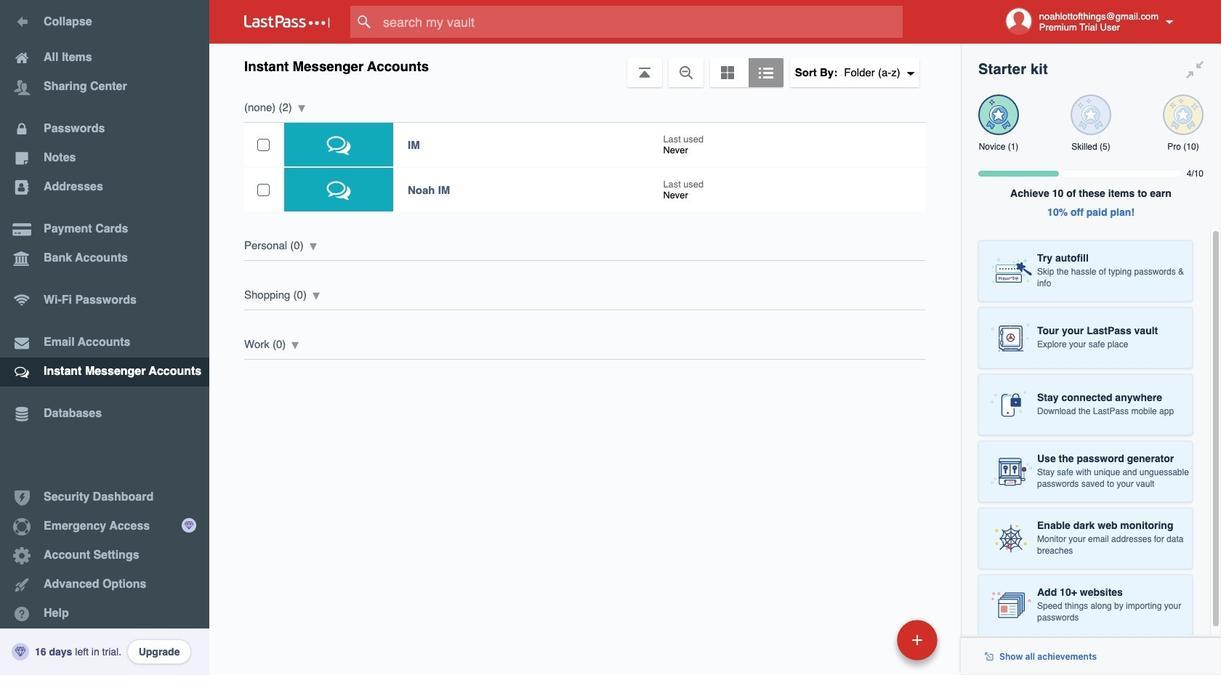 Task type: describe. For each thing, give the bounding box(es) containing it.
Search search field
[[350, 6, 931, 38]]

main navigation navigation
[[0, 0, 209, 675]]

vault options navigation
[[209, 44, 961, 87]]



Task type: locate. For each thing, give the bounding box(es) containing it.
lastpass image
[[244, 15, 330, 28]]

search my vault text field
[[350, 6, 931, 38]]

new item element
[[797, 619, 943, 661]]

new item navigation
[[797, 616, 947, 675]]



